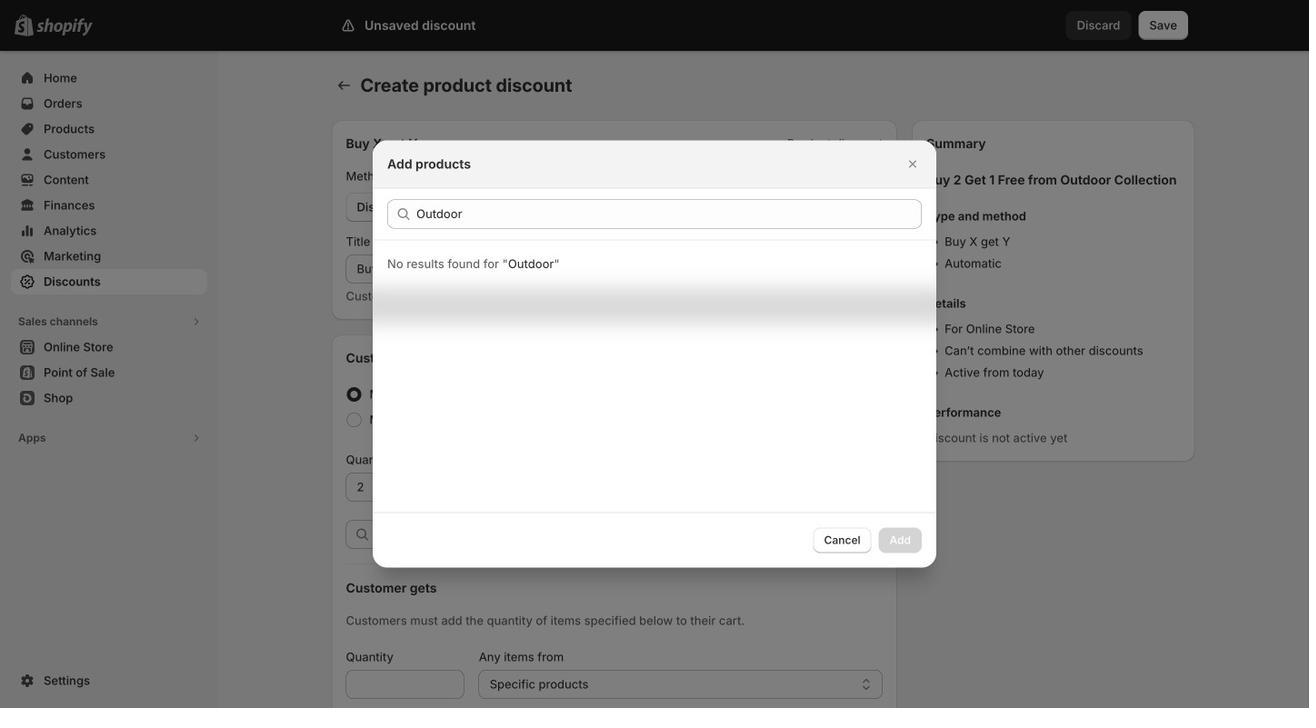 Task type: vqa. For each thing, say whether or not it's contained in the screenshot.
dialog
yes



Task type: describe. For each thing, give the bounding box(es) containing it.
shopify image
[[36, 18, 93, 36]]



Task type: locate. For each thing, give the bounding box(es) containing it.
dialog
[[0, 141, 1310, 568]]

Search products text field
[[417, 200, 922, 229]]



